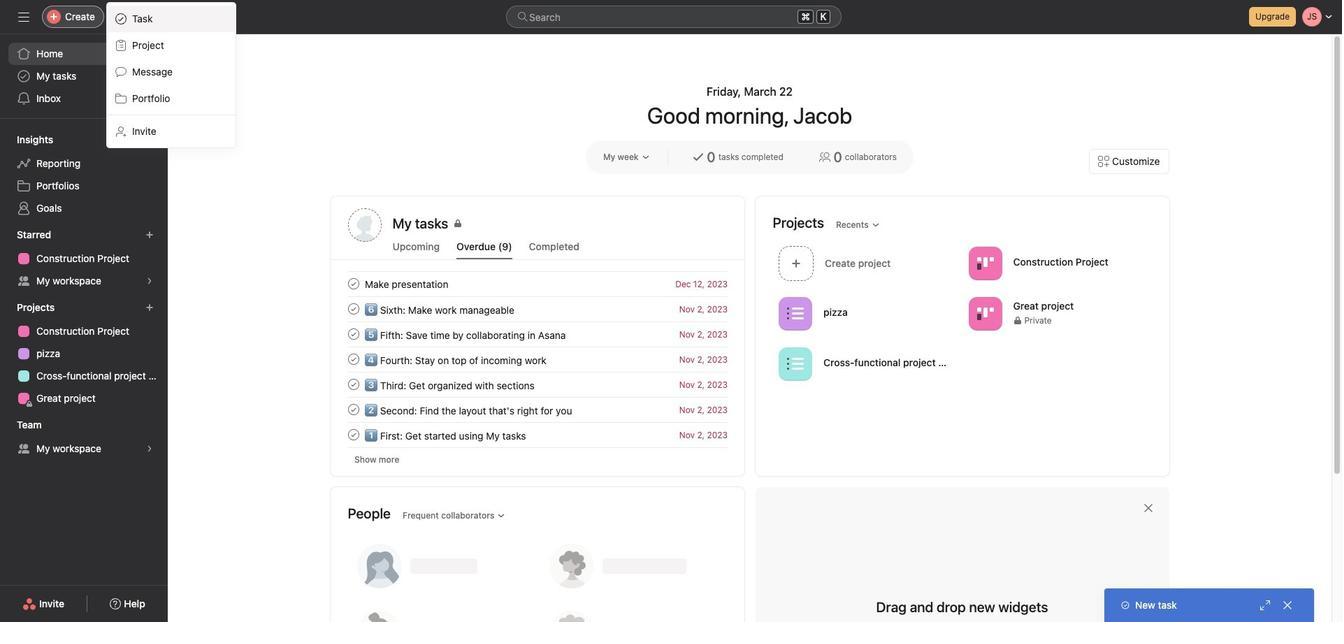 Task type: vqa. For each thing, say whether or not it's contained in the screenshot.
third Mark complete image from the bottom of the page
yes



Task type: locate. For each thing, give the bounding box(es) containing it.
1 vertical spatial board image
[[977, 305, 994, 322]]

0 vertical spatial see details, my workspace image
[[145, 277, 154, 285]]

2 vertical spatial mark complete image
[[345, 401, 362, 418]]

1 vertical spatial list image
[[787, 356, 804, 372]]

mark complete image for 3rd mark complete option from the bottom of the page
[[345, 276, 362, 292]]

1 vertical spatial see details, my workspace image
[[145, 445, 154, 453]]

1 see details, my workspace image from the top
[[145, 277, 154, 285]]

list item
[[773, 242, 963, 285], [331, 271, 745, 297], [331, 297, 745, 322], [331, 322, 745, 347], [331, 347, 745, 372], [331, 372, 745, 397], [331, 397, 745, 422], [331, 422, 745, 448]]

3 mark complete checkbox from the top
[[345, 351, 362, 368]]

0 vertical spatial list image
[[787, 305, 804, 322]]

menu item
[[107, 6, 236, 32]]

list image
[[787, 305, 804, 322], [787, 356, 804, 372]]

add profile photo image
[[348, 208, 382, 242]]

0 vertical spatial mark complete image
[[345, 301, 362, 318]]

4 mark complete image from the top
[[345, 427, 362, 443]]

2 mark complete checkbox from the top
[[345, 376, 362, 393]]

None field
[[506, 6, 842, 28]]

Mark complete checkbox
[[345, 301, 362, 318], [345, 326, 362, 343], [345, 351, 362, 368], [345, 427, 362, 443]]

starred element
[[0, 222, 168, 295]]

4 mark complete checkbox from the top
[[345, 427, 362, 443]]

0 vertical spatial board image
[[977, 255, 994, 272]]

board image
[[977, 255, 994, 272], [977, 305, 994, 322]]

1 mark complete image from the top
[[345, 301, 362, 318]]

projects element
[[0, 295, 168, 413]]

3 mark complete image from the top
[[345, 351, 362, 368]]

Mark complete checkbox
[[345, 276, 362, 292], [345, 376, 362, 393], [345, 401, 362, 418]]

1 mark complete image from the top
[[345, 276, 362, 292]]

3 mark complete image from the top
[[345, 401, 362, 418]]

2 mark complete image from the top
[[345, 326, 362, 343]]

mark complete image for first mark complete checkbox
[[345, 301, 362, 318]]

2 mark complete checkbox from the top
[[345, 326, 362, 343]]

see details, my workspace image
[[145, 277, 154, 285], [145, 445, 154, 453]]

mark complete image
[[345, 301, 362, 318], [345, 376, 362, 393], [345, 401, 362, 418]]

1 vertical spatial mark complete checkbox
[[345, 376, 362, 393]]

mark complete image for 2nd mark complete checkbox from the bottom of the page
[[345, 351, 362, 368]]

1 vertical spatial mark complete image
[[345, 376, 362, 393]]

2 mark complete image from the top
[[345, 376, 362, 393]]

2 board image from the top
[[977, 305, 994, 322]]

see details, my workspace image inside starred element
[[145, 277, 154, 285]]

2 see details, my workspace image from the top
[[145, 445, 154, 453]]

2 vertical spatial mark complete checkbox
[[345, 401, 362, 418]]

mark complete image
[[345, 276, 362, 292], [345, 326, 362, 343], [345, 351, 362, 368], [345, 427, 362, 443]]

0 vertical spatial mark complete checkbox
[[345, 276, 362, 292]]

add items to starred image
[[145, 231, 154, 239]]



Task type: describe. For each thing, give the bounding box(es) containing it.
Search tasks, projects, and more text field
[[506, 6, 842, 28]]

mark complete image for 2nd mark complete option from the bottom of the page
[[345, 376, 362, 393]]

hide sidebar image
[[18, 11, 29, 22]]

mark complete image for first mark complete option from the bottom
[[345, 401, 362, 418]]

global element
[[0, 34, 168, 118]]

mark complete image for 3rd mark complete checkbox from the bottom
[[345, 326, 362, 343]]

teams element
[[0, 413, 168, 463]]

expand new task image
[[1260, 600, 1272, 611]]

2 list image from the top
[[787, 356, 804, 372]]

1 list image from the top
[[787, 305, 804, 322]]

1 mark complete checkbox from the top
[[345, 276, 362, 292]]

dismiss image
[[1143, 503, 1154, 514]]

mark complete image for first mark complete checkbox from the bottom of the page
[[345, 427, 362, 443]]

insights element
[[0, 127, 168, 222]]

new project or portfolio image
[[145, 304, 154, 312]]

3 mark complete checkbox from the top
[[345, 401, 362, 418]]

close image
[[1283, 600, 1294, 611]]

1 mark complete checkbox from the top
[[345, 301, 362, 318]]

see details, my workspace image inside teams element
[[145, 445, 154, 453]]

1 board image from the top
[[977, 255, 994, 272]]



